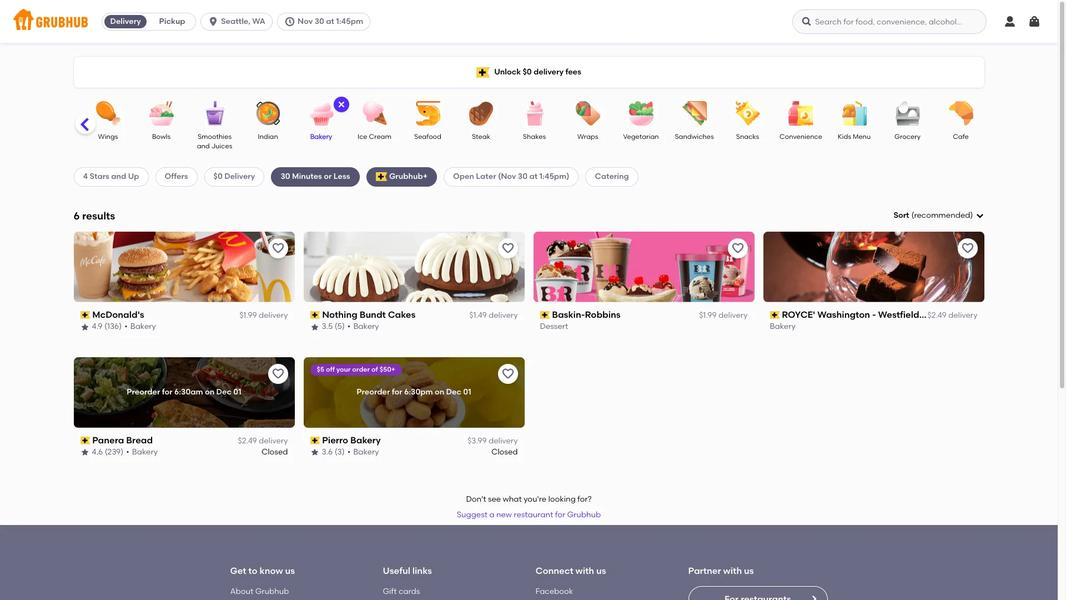 Task type: locate. For each thing, give the bounding box(es) containing it.
grubhub plus flag logo image for grubhub+
[[376, 173, 387, 181]]

preorder left "6:30am"
[[127, 387, 160, 397]]

none field containing sort
[[894, 210, 985, 221]]

(239)
[[105, 448, 124, 457]]

dec
[[217, 387, 232, 397], [447, 387, 462, 397]]

0 horizontal spatial us
[[285, 566, 295, 576]]

1 horizontal spatial $2.49
[[928, 311, 947, 320]]

suggest a new restaurant for grubhub button
[[452, 505, 606, 525]]

1 horizontal spatial with
[[724, 566, 743, 576]]

about
[[230, 587, 254, 596]]

at
[[326, 17, 335, 26], [530, 172, 538, 181]]

01 right "6:30am"
[[234, 387, 242, 397]]

grubhub
[[568, 510, 601, 520], [255, 587, 289, 596]]

menu
[[854, 133, 871, 141]]

0 horizontal spatial $2.49 delivery
[[238, 436, 288, 446]]

save this restaurant button for mcdonald's
[[268, 238, 288, 258]]

2 01 from the left
[[464, 387, 472, 397]]

smoothies
[[198, 133, 232, 141]]

2 closed from the left
[[492, 448, 518, 457]]

bakery down pierro bakery
[[354, 448, 379, 457]]

save this restaurant image
[[271, 242, 285, 255], [502, 242, 515, 255], [271, 367, 285, 380]]

(136)
[[104, 322, 122, 331]]

about grubhub link
[[230, 587, 289, 596]]

nov
[[298, 17, 313, 26]]

closed
[[262, 448, 288, 457], [492, 448, 518, 457]]

smoothies and juices
[[197, 133, 232, 150]]

gift cards
[[383, 587, 420, 596]]

subscription pass image for mcdonald's
[[80, 311, 90, 319]]

• down panera bread
[[126, 448, 129, 457]]

preorder for panera bread
[[127, 387, 160, 397]]

$1.99
[[240, 311, 257, 320], [700, 311, 717, 320]]

$2.49 for royce' washington - westfield southcenter mall
[[928, 311, 947, 320]]

0 horizontal spatial and
[[111, 172, 126, 181]]

)
[[971, 211, 974, 220]]

bakery down the bread
[[132, 448, 158, 457]]

1 horizontal spatial grubhub
[[568, 510, 601, 520]]

1 horizontal spatial save this restaurant image
[[732, 242, 745, 255]]

delivery inside delivery button
[[110, 17, 141, 26]]

1 horizontal spatial preorder
[[357, 387, 390, 397]]

1 horizontal spatial us
[[597, 566, 607, 576]]

30 left minutes
[[281, 172, 290, 181]]

1 horizontal spatial $0
[[523, 67, 532, 77]]

delivery left pickup
[[110, 17, 141, 26]]

1 on from the left
[[205, 387, 215, 397]]

us right partner
[[745, 566, 754, 576]]

30
[[315, 17, 324, 26], [281, 172, 290, 181], [518, 172, 528, 181]]

save this restaurant image for panera bread
[[271, 367, 285, 380]]

1 dec from the left
[[217, 387, 232, 397]]

0 horizontal spatial 01
[[234, 387, 242, 397]]

subscription pass image
[[80, 311, 90, 319], [310, 311, 320, 319], [540, 311, 550, 319], [771, 311, 780, 319], [80, 437, 90, 445]]

grocery image
[[889, 101, 928, 126]]

0 vertical spatial grubhub
[[568, 510, 601, 520]]

on right "6:30am"
[[205, 387, 215, 397]]

mall
[[978, 309, 997, 320]]

kids menu image
[[836, 101, 874, 126]]

on for bakery
[[435, 387, 445, 397]]

0 vertical spatial $2.49
[[928, 311, 947, 320]]

suggest a new restaurant for grubhub
[[457, 510, 601, 520]]

4.9
[[92, 322, 103, 331]]

• bakery down the bread
[[126, 448, 158, 457]]

save this restaurant button for panera bread
[[268, 364, 288, 384]]

grubhub plus flag logo image left grubhub+
[[376, 173, 387, 181]]

1 vertical spatial $2.49 delivery
[[238, 436, 288, 446]]

• bakery down mcdonald's
[[125, 322, 156, 331]]

offers
[[165, 172, 188, 181]]

svg image
[[1004, 15, 1018, 28], [208, 16, 219, 27], [285, 16, 296, 27], [976, 211, 985, 220]]

$0 right unlock
[[523, 67, 532, 77]]

with for connect
[[576, 566, 595, 576]]

None field
[[894, 210, 985, 221]]

dec for pierro bakery
[[447, 387, 462, 397]]

(3)
[[335, 448, 345, 457]]

grubhub plus flag logo image left unlock
[[477, 67, 490, 78]]

1 horizontal spatial svg image
[[802, 16, 813, 27]]

for inside button
[[556, 510, 566, 520]]

• bakery for 3.5 (5)
[[348, 322, 379, 331]]

0 horizontal spatial closed
[[262, 448, 288, 457]]

• bakery down pierro bakery
[[348, 448, 379, 457]]

2 us from the left
[[597, 566, 607, 576]]

dec right 6:30pm
[[447, 387, 462, 397]]

for left 6:30pm
[[392, 387, 403, 397]]

1 vertical spatial and
[[111, 172, 126, 181]]

svg image
[[1029, 15, 1042, 28], [802, 16, 813, 27], [337, 100, 346, 109]]

2 $1.99 delivery from the left
[[700, 311, 748, 320]]

1 horizontal spatial $1.99
[[700, 311, 717, 320]]

what
[[503, 495, 522, 504]]

1 horizontal spatial at
[[530, 172, 538, 181]]

delivery
[[534, 67, 564, 77], [259, 311, 288, 320], [489, 311, 518, 320], [719, 311, 748, 320], [949, 311, 978, 320], [259, 436, 288, 446], [489, 436, 518, 446]]

and left up at the left top of the page
[[111, 172, 126, 181]]

0 horizontal spatial $2.49
[[238, 436, 257, 446]]

wa
[[252, 17, 266, 26]]

wings image
[[89, 101, 128, 126]]

save this restaurant image for royce' washington - westfield southcenter mall
[[962, 242, 975, 255]]

star icon image
[[80, 323, 89, 331], [310, 323, 319, 331], [80, 448, 89, 457], [310, 448, 319, 457]]

1 horizontal spatial 01
[[464, 387, 472, 397]]

on right 6:30pm
[[435, 387, 445, 397]]

1 with from the left
[[576, 566, 595, 576]]

get to know us
[[230, 566, 295, 576]]

(5)
[[335, 322, 345, 331]]

$2.49 delivery for panera bread
[[238, 436, 288, 446]]

1 vertical spatial grubhub plus flag logo image
[[376, 173, 387, 181]]

with right partner
[[724, 566, 743, 576]]

30 right nov
[[315, 17, 324, 26]]

us right connect
[[597, 566, 607, 576]]

1 preorder from the left
[[127, 387, 160, 397]]

kids menu
[[838, 133, 871, 141]]

(
[[912, 211, 915, 220]]

robbins
[[585, 309, 621, 320]]

less
[[334, 172, 350, 181]]

royce'
[[783, 309, 816, 320]]

bakery down royce'
[[771, 322, 796, 331]]

for
[[162, 387, 173, 397], [392, 387, 403, 397], [556, 510, 566, 520]]

1 horizontal spatial for
[[392, 387, 403, 397]]

delivery inside 6 results main content
[[225, 172, 255, 181]]

links
[[413, 566, 432, 576]]

star icon image left 4.9
[[80, 323, 89, 331]]

grubhub down know
[[255, 587, 289, 596]]

$1.99 delivery
[[240, 311, 288, 320], [700, 311, 748, 320]]

0 horizontal spatial for
[[162, 387, 173, 397]]

grubhub plus flag logo image
[[477, 67, 490, 78], [376, 173, 387, 181]]

cafe image
[[942, 101, 981, 126]]

baskin-
[[552, 309, 585, 320]]

us right know
[[285, 566, 295, 576]]

steak
[[472, 133, 491, 141]]

1 horizontal spatial grubhub plus flag logo image
[[477, 67, 490, 78]]

30 inside nov 30 at 1:45pm button
[[315, 17, 324, 26]]

delivery button
[[102, 13, 149, 31]]

dec right "6:30am"
[[217, 387, 232, 397]]

for left "6:30am"
[[162, 387, 173, 397]]

delivery for mcdonald's
[[259, 311, 288, 320]]

star icon image left 4.6
[[80, 448, 89, 457]]

$0
[[523, 67, 532, 77], [214, 172, 223, 181]]

1 01 from the left
[[234, 387, 242, 397]]

1 vertical spatial at
[[530, 172, 538, 181]]

save this restaurant image
[[732, 242, 745, 255], [962, 242, 975, 255], [502, 367, 515, 380]]

0 horizontal spatial dec
[[217, 387, 232, 397]]

bakery down "nothing bundt cakes"
[[354, 322, 379, 331]]

0 horizontal spatial with
[[576, 566, 595, 576]]

1 horizontal spatial closed
[[492, 448, 518, 457]]

0 horizontal spatial delivery
[[110, 17, 141, 26]]

$1.49 delivery
[[470, 311, 518, 320]]

30 right "(nov"
[[518, 172, 528, 181]]

0 horizontal spatial $1.99 delivery
[[240, 311, 288, 320]]

1 $1.99 delivery from the left
[[240, 311, 288, 320]]

2 horizontal spatial us
[[745, 566, 754, 576]]

6 results main content
[[0, 43, 1059, 600]]

$2.49 delivery left subscription pass image
[[238, 436, 288, 446]]

2 with from the left
[[724, 566, 743, 576]]

1 vertical spatial delivery
[[225, 172, 255, 181]]

delivery for royce' washington - westfield southcenter mall
[[949, 311, 978, 320]]

1 horizontal spatial dec
[[447, 387, 462, 397]]

wraps
[[578, 133, 599, 141]]

preorder down of
[[357, 387, 390, 397]]

for for bread
[[162, 387, 173, 397]]

subscription pass image for baskin-robbins
[[540, 311, 550, 319]]

1 vertical spatial $0
[[214, 172, 223, 181]]

ice cream
[[358, 133, 392, 141]]

star icon image left 3.5
[[310, 323, 319, 331]]

1 horizontal spatial and
[[197, 142, 210, 150]]

• for (239)
[[126, 448, 129, 457]]

grubhub down for? on the bottom right of page
[[568, 510, 601, 520]]

• right (5)
[[348, 322, 351, 331]]

with right connect
[[576, 566, 595, 576]]

0 horizontal spatial at
[[326, 17, 335, 26]]

0 vertical spatial and
[[197, 142, 210, 150]]

subscription pass image left royce'
[[771, 311, 780, 319]]

save this restaurant button for royce' washington - westfield southcenter mall
[[958, 238, 978, 258]]

grubhub+
[[389, 172, 428, 181]]

0 horizontal spatial preorder
[[127, 387, 160, 397]]

star icon image for 4.6
[[80, 448, 89, 457]]

for down looking
[[556, 510, 566, 520]]

0 horizontal spatial on
[[205, 387, 215, 397]]

soup image
[[35, 101, 74, 126]]

0 horizontal spatial $0
[[214, 172, 223, 181]]

01
[[234, 387, 242, 397], [464, 387, 472, 397]]

at left 1:45pm
[[326, 17, 335, 26]]

2 on from the left
[[435, 387, 445, 397]]

vegetarian image
[[622, 101, 661, 126]]

1 closed from the left
[[262, 448, 288, 457]]

2 horizontal spatial save this restaurant image
[[962, 242, 975, 255]]

washington
[[818, 309, 871, 320]]

0 horizontal spatial $1.99
[[240, 311, 257, 320]]

0 horizontal spatial grubhub
[[255, 587, 289, 596]]

star icon image down subscription pass image
[[310, 448, 319, 457]]

on
[[205, 387, 215, 397], [435, 387, 445, 397]]

4.9 (136)
[[92, 322, 122, 331]]

delivery for panera bread
[[259, 436, 288, 446]]

subscription pass image up dessert
[[540, 311, 550, 319]]

subscription pass image for nothing bundt cakes
[[310, 311, 320, 319]]

star icon image for 3.5
[[310, 323, 319, 331]]

• bakery down "nothing bundt cakes"
[[348, 322, 379, 331]]

• bakery
[[125, 322, 156, 331], [348, 322, 379, 331], [126, 448, 158, 457], [348, 448, 379, 457]]

preorder
[[127, 387, 160, 397], [357, 387, 390, 397]]

order
[[353, 365, 370, 373]]

nov 30 at 1:45pm
[[298, 17, 363, 26]]

2 horizontal spatial for
[[556, 510, 566, 520]]

$0 down juices
[[214, 172, 223, 181]]

delivery
[[110, 17, 141, 26], [225, 172, 255, 181]]

cream
[[369, 133, 392, 141]]

$2.49 for panera bread
[[238, 436, 257, 446]]

0 vertical spatial delivery
[[110, 17, 141, 26]]

save this restaurant image for nothing bundt cakes
[[502, 242, 515, 255]]

2 horizontal spatial 30
[[518, 172, 528, 181]]

01 right 6:30pm
[[464, 387, 472, 397]]

closed left 3.6
[[262, 448, 288, 457]]

2 preorder from the left
[[357, 387, 390, 397]]

0 vertical spatial grubhub plus flag logo image
[[477, 67, 490, 78]]

2 $1.99 from the left
[[700, 311, 717, 320]]

subscription pass image left nothing
[[310, 311, 320, 319]]

bakery right pierro
[[351, 435, 381, 446]]

wraps image
[[569, 101, 608, 126]]

$1.99 delivery for mcdonald's
[[240, 311, 288, 320]]

dec for panera bread
[[217, 387, 232, 397]]

delivery for nothing bundt cakes
[[489, 311, 518, 320]]

to
[[249, 566, 258, 576]]

at inside 6 results main content
[[530, 172, 538, 181]]

0 vertical spatial $2.49 delivery
[[928, 311, 978, 320]]

or
[[324, 172, 332, 181]]

your
[[337, 365, 351, 373]]

$2.49 delivery for royce' washington - westfield southcenter mall
[[928, 311, 978, 320]]

at left 1:45pm)
[[530, 172, 538, 181]]

1 horizontal spatial $2.49 delivery
[[928, 311, 978, 320]]

$3.99
[[468, 436, 487, 446]]

open
[[454, 172, 475, 181]]

convenience image
[[782, 101, 821, 126]]

1 $1.99 from the left
[[240, 311, 257, 320]]

at inside button
[[326, 17, 335, 26]]

bakery
[[310, 133, 333, 141], [130, 322, 156, 331], [354, 322, 379, 331], [771, 322, 796, 331], [351, 435, 381, 446], [132, 448, 158, 457], [354, 448, 379, 457]]

subscription pass image left the panera
[[80, 437, 90, 445]]

3 us from the left
[[745, 566, 754, 576]]

6:30pm
[[405, 387, 433, 397]]

delivery down juices
[[225, 172, 255, 181]]

30 minutes or less
[[281, 172, 350, 181]]

grubhub inside button
[[568, 510, 601, 520]]

$1.99 for baskin-robbins
[[700, 311, 717, 320]]

0 horizontal spatial grubhub plus flag logo image
[[376, 173, 387, 181]]

and down the smoothies
[[197, 142, 210, 150]]

results
[[82, 209, 115, 222]]

2 dec from the left
[[447, 387, 462, 397]]

1 horizontal spatial 30
[[315, 17, 324, 26]]

seafood image
[[409, 101, 448, 126]]

• right (136)
[[125, 322, 128, 331]]

and
[[197, 142, 210, 150], [111, 172, 126, 181]]

cakes
[[388, 309, 416, 320]]

closed for pierro bakery
[[492, 448, 518, 457]]

delivery for pierro bakery
[[489, 436, 518, 446]]

and inside smoothies and juices
[[197, 142, 210, 150]]

us for connect with us
[[597, 566, 607, 576]]

1 horizontal spatial $1.99 delivery
[[700, 311, 748, 320]]

smoothies and juices image
[[195, 101, 234, 126]]

• right (3)
[[348, 448, 351, 457]]

bowls image
[[142, 101, 181, 126]]

subscription pass image left mcdonald's
[[80, 311, 90, 319]]

svg image inside field
[[976, 211, 985, 220]]

1 horizontal spatial on
[[435, 387, 445, 397]]

1 horizontal spatial delivery
[[225, 172, 255, 181]]

•
[[125, 322, 128, 331], [348, 322, 351, 331], [126, 448, 129, 457], [348, 448, 351, 457]]

$5
[[317, 365, 325, 373]]

closed down $3.99 delivery
[[492, 448, 518, 457]]

$2.49 delivery right the westfield
[[928, 311, 978, 320]]

useful links
[[383, 566, 432, 576]]

bowls
[[152, 133, 171, 141]]

0 vertical spatial at
[[326, 17, 335, 26]]

$1.99 for mcdonald's
[[240, 311, 257, 320]]

• bakery for 3.6 (3)
[[348, 448, 379, 457]]

1 vertical spatial $2.49
[[238, 436, 257, 446]]



Task type: vqa. For each thing, say whether or not it's contained in the screenshot.
$12.69
no



Task type: describe. For each thing, give the bounding box(es) containing it.
grocery
[[895, 133, 921, 141]]

delivery for baskin-robbins
[[719, 311, 748, 320]]

subscription pass image for royce' washington - westfield southcenter mall
[[771, 311, 780, 319]]

• for (5)
[[348, 322, 351, 331]]

don't
[[466, 495, 487, 504]]

$1.49
[[470, 311, 487, 320]]

sandwiches image
[[675, 101, 714, 126]]

1 vertical spatial grubhub
[[255, 587, 289, 596]]

mcdonald's
[[92, 309, 144, 320]]

royce' washington - westfield southcenter mall logo image
[[764, 232, 985, 302]]

later
[[476, 172, 497, 181]]

snacks
[[737, 133, 760, 141]]

(nov
[[498, 172, 517, 181]]

3.5
[[322, 322, 333, 331]]

subscription pass image
[[310, 437, 320, 445]]

preorder for 6:30am on dec 01
[[127, 387, 242, 397]]

facebook link
[[536, 587, 574, 596]]

$1.99 delivery for baskin-robbins
[[700, 311, 748, 320]]

seafood
[[415, 133, 442, 141]]

of
[[372, 365, 378, 373]]

right image
[[810, 595, 819, 600]]

$0 delivery
[[214, 172, 255, 181]]

about grubhub
[[230, 587, 289, 596]]

subscription pass image for panera bread
[[80, 437, 90, 445]]

gift cards link
[[383, 587, 420, 596]]

01 for pierro bakery
[[464, 387, 472, 397]]

mcdonald's logo image
[[74, 232, 295, 302]]

save this restaurant button for baskin-robbins
[[728, 238, 748, 258]]

preorder for 6:30pm on dec 01
[[357, 387, 472, 397]]

4 stars and up
[[83, 172, 139, 181]]

6 results
[[74, 209, 115, 222]]

save this restaurant image for baskin-robbins
[[732, 242, 745, 255]]

star icon image for 3.6
[[310, 448, 319, 457]]

main navigation navigation
[[0, 0, 1059, 43]]

$5 off your order of $50+
[[317, 365, 396, 373]]

-
[[873, 309, 877, 320]]

southcenter
[[922, 309, 976, 320]]

bundt
[[360, 309, 386, 320]]

convenience
[[780, 133, 823, 141]]

• bakery for 4.6 (239)
[[126, 448, 158, 457]]

partner with us
[[689, 566, 754, 576]]

recommended
[[915, 211, 971, 220]]

us for partner with us
[[745, 566, 754, 576]]

0 horizontal spatial 30
[[281, 172, 290, 181]]

closed for panera bread
[[262, 448, 288, 457]]

useful
[[383, 566, 411, 576]]

seattle, wa
[[221, 17, 266, 26]]

looking
[[549, 495, 576, 504]]

nothing bundt cakes logo image
[[304, 232, 525, 302]]

1:45pm
[[336, 17, 363, 26]]

a
[[490, 510, 495, 520]]

on for bread
[[205, 387, 215, 397]]

pierro bakery
[[322, 435, 381, 446]]

3.6 (3)
[[322, 448, 345, 457]]

off
[[326, 365, 335, 373]]

with for partner
[[724, 566, 743, 576]]

panera bread
[[92, 435, 153, 446]]

new
[[497, 510, 512, 520]]

westfield
[[879, 309, 920, 320]]

shakes
[[523, 133, 546, 141]]

for for bakery
[[392, 387, 403, 397]]

restaurant
[[514, 510, 554, 520]]

bakery down mcdonald's
[[130, 322, 156, 331]]

baskin-robbins
[[552, 309, 621, 320]]

open later (nov 30 at 1:45pm)
[[454, 172, 570, 181]]

sort
[[894, 211, 910, 220]]

indian
[[258, 133, 278, 141]]

steak image
[[462, 101, 501, 126]]

unlock $0 delivery fees
[[495, 67, 582, 77]]

unlock
[[495, 67, 521, 77]]

don't see what you're looking for?
[[466, 495, 592, 504]]

partner
[[689, 566, 722, 576]]

ice
[[358, 133, 368, 141]]

0 vertical spatial $0
[[523, 67, 532, 77]]

bakery image
[[302, 101, 341, 126]]

up
[[128, 172, 139, 181]]

dessert
[[540, 322, 569, 331]]

$3.99 delivery
[[468, 436, 518, 446]]

suggest
[[457, 510, 488, 520]]

minutes
[[292, 172, 322, 181]]

6
[[74, 209, 80, 222]]

seattle, wa button
[[201, 13, 277, 31]]

panera
[[92, 435, 124, 446]]

nothing
[[322, 309, 358, 320]]

none field inside 6 results main content
[[894, 210, 985, 221]]

1 us from the left
[[285, 566, 295, 576]]

save this restaurant image for mcdonald's
[[271, 242, 285, 255]]

svg image inside seattle, wa button
[[208, 16, 219, 27]]

svg image inside nov 30 at 1:45pm button
[[285, 16, 296, 27]]

bread
[[126, 435, 153, 446]]

0 horizontal spatial svg image
[[337, 100, 346, 109]]

pierro
[[322, 435, 349, 446]]

preorder for pierro bakery
[[357, 387, 390, 397]]

4.6 (239)
[[92, 448, 124, 457]]

see
[[488, 495, 501, 504]]

you're
[[524, 495, 547, 504]]

snacks image
[[729, 101, 768, 126]]

• for (136)
[[125, 322, 128, 331]]

nothing bundt cakes
[[322, 309, 416, 320]]

4
[[83, 172, 88, 181]]

ice cream image
[[355, 101, 394, 126]]

6:30am
[[174, 387, 203, 397]]

3.6
[[322, 448, 333, 457]]

stars
[[90, 172, 109, 181]]

star icon image for 4.9
[[80, 323, 89, 331]]

nov 30 at 1:45pm button
[[277, 13, 375, 31]]

01 for panera bread
[[234, 387, 242, 397]]

grubhub plus flag logo image for unlock $0 delivery fees
[[477, 67, 490, 78]]

Search for food, convenience, alcohol... search field
[[793, 9, 988, 34]]

4.6
[[92, 448, 103, 457]]

bakery down bakery image
[[310, 133, 333, 141]]

save this restaurant button for nothing bundt cakes
[[498, 238, 518, 258]]

2 horizontal spatial svg image
[[1029, 15, 1042, 28]]

wings
[[98, 133, 118, 141]]

shakes image
[[515, 101, 554, 126]]

baskin-robbins logo image
[[534, 232, 755, 302]]

• for (3)
[[348, 448, 351, 457]]

vegetarian
[[624, 133, 659, 141]]

sort ( recommended )
[[894, 211, 974, 220]]

seattle,
[[221, 17, 251, 26]]

cafe
[[954, 133, 970, 141]]

indian image
[[249, 101, 288, 126]]

0 horizontal spatial save this restaurant image
[[502, 367, 515, 380]]

• bakery for 4.9 (136)
[[125, 322, 156, 331]]

gift
[[383, 587, 397, 596]]



